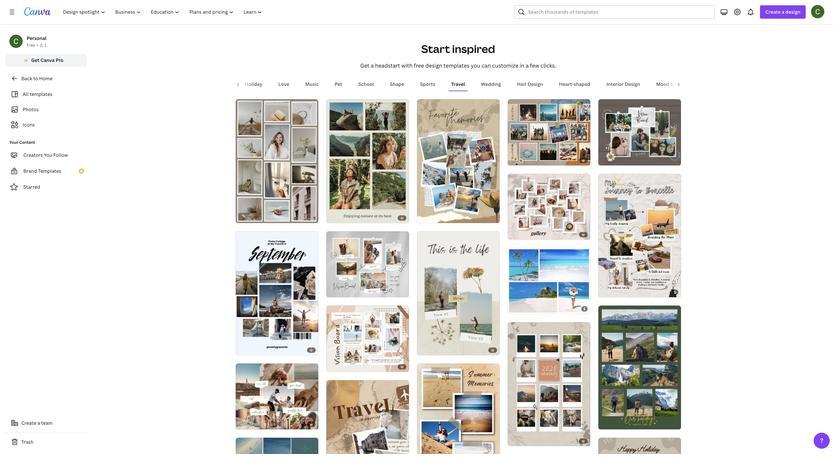 Task type: describe. For each thing, give the bounding box(es) containing it.
all templates link
[[9, 88, 83, 101]]

back to home
[[21, 75, 53, 82]]

interior
[[607, 81, 624, 87]]

to
[[33, 75, 38, 82]]

shaped
[[574, 81, 591, 87]]

starred link
[[5, 181, 87, 194]]

pro
[[56, 57, 63, 63]]

brown vintage travel moodboard photo collage image
[[326, 381, 409, 455]]

1 for 1 of 2
[[422, 348, 424, 353]]

0 vertical spatial templates
[[444, 62, 470, 69]]

multicolor photographic life goals vision board photo collage image
[[236, 364, 318, 430]]

design inside dropdown button
[[786, 9, 801, 15]]

creators you follow link
[[5, 149, 87, 162]]

beige minimalist sweet 2020 memories scrapbook photo collage image
[[508, 323, 590, 447]]

a for team
[[37, 420, 40, 427]]

1 for 1
[[44, 42, 46, 48]]

love
[[278, 81, 289, 87]]

team
[[41, 420, 53, 427]]

templates
[[38, 168, 61, 174]]

heart-shaped
[[559, 81, 591, 87]]

photos link
[[9, 103, 83, 116]]

with
[[401, 62, 413, 69]]

you
[[471, 62, 480, 69]]

brown white travel journey photo collage image
[[598, 174, 681, 298]]

personal
[[27, 35, 46, 41]]

brown beige bright holiday photo collage image
[[417, 364, 500, 455]]

in
[[520, 62, 524, 69]]

travel button
[[449, 78, 468, 91]]

dark green elegant minimalist our holiday photo collage image
[[598, 306, 681, 430]]

clicks.
[[541, 62, 556, 69]]

music button
[[303, 78, 321, 91]]

$ for brown white travel journey photo collage in the right of the page
[[674, 290, 676, 295]]

get canva pro
[[31, 57, 63, 63]]

get a headstart with free design templates you can customize in a few clicks.
[[360, 62, 556, 69]]

beige aesthetic floral fashion moodboard photo collage image
[[508, 174, 590, 240]]

white grey minimalist vision board photo collage image
[[326, 232, 409, 298]]

icons link
[[9, 119, 83, 131]]

hair
[[517, 81, 527, 87]]

2
[[429, 348, 431, 353]]

mood
[[656, 81, 669, 87]]

creators you follow
[[23, 152, 68, 158]]

1 of 2
[[422, 348, 431, 353]]

create for create a design
[[766, 9, 781, 15]]

wedding button
[[478, 78, 504, 91]]

shape
[[390, 81, 404, 87]]

customize
[[492, 62, 518, 69]]

templates inside "link"
[[30, 91, 52, 97]]

icons
[[23, 122, 35, 128]]

design for interior design
[[625, 81, 640, 87]]

your
[[9, 140, 18, 145]]

creators
[[23, 152, 43, 158]]

create a design button
[[760, 5, 806, 19]]

all
[[23, 91, 29, 97]]

create a team button
[[5, 417, 87, 430]]

heart-
[[559, 81, 574, 87]]

wedding
[[481, 81, 501, 87]]

sports button
[[417, 78, 438, 91]]

hair design
[[517, 81, 543, 87]]

sports
[[420, 81, 435, 87]]

trash link
[[5, 436, 87, 449]]

free •
[[27, 42, 38, 48]]

free
[[414, 62, 424, 69]]

•
[[36, 42, 38, 48]]

design for hair design
[[528, 81, 543, 87]]

beige minimalist sweet 2022 recap memories scrapbook photo collage image
[[508, 99, 590, 166]]



Task type: locate. For each thing, give the bounding box(es) containing it.
khaki and brown minimalist holiday photo collage portrait image
[[598, 439, 681, 455]]

get inside button
[[31, 57, 39, 63]]

brand templates
[[23, 168, 61, 174]]

get
[[31, 57, 39, 63], [360, 62, 370, 69]]

brown floral vision board photo collage image
[[598, 99, 681, 166]]

1 horizontal spatial get
[[360, 62, 370, 69]]

holiday button
[[242, 78, 265, 91]]

create a team
[[21, 420, 53, 427]]

start
[[421, 42, 450, 56]]

templates
[[444, 62, 470, 69], [30, 91, 52, 97]]

templates down start inspired
[[444, 62, 470, 69]]

$
[[674, 290, 676, 295], [583, 307, 586, 312]]

get up school
[[360, 62, 370, 69]]

design inside button
[[625, 81, 640, 87]]

design inside button
[[528, 81, 543, 87]]

create a design
[[766, 9, 801, 15]]

1 left of on the right of page
[[422, 348, 424, 353]]

Search search field
[[528, 6, 711, 18]]

home
[[39, 75, 53, 82]]

hair design button
[[514, 78, 546, 91]]

1 horizontal spatial create
[[766, 9, 781, 15]]

templates right all
[[30, 91, 52, 97]]

green light brown clean grid nature photo collage image
[[326, 99, 409, 223]]

school
[[358, 81, 374, 87]]

0 vertical spatial $
[[674, 290, 676, 295]]

all templates
[[23, 91, 52, 97]]

0 horizontal spatial templates
[[30, 91, 52, 97]]

pet
[[335, 81, 342, 87]]

top level navigation element
[[59, 5, 268, 19]]

interior design button
[[604, 78, 643, 91]]

1 horizontal spatial $
[[674, 290, 676, 295]]

a for design
[[782, 9, 785, 15]]

back
[[21, 75, 32, 82]]

can
[[482, 62, 491, 69]]

school button
[[356, 78, 377, 91]]

christina overa image
[[811, 5, 825, 18]]

create
[[766, 9, 781, 15], [21, 420, 36, 427]]

get for get canva pro
[[31, 57, 39, 63]]

a
[[782, 9, 785, 15], [371, 62, 374, 69], [526, 62, 529, 69], [37, 420, 40, 427]]

0 horizontal spatial $
[[583, 307, 586, 312]]

inspired
[[452, 42, 495, 56]]

get canva pro button
[[5, 54, 87, 67]]

1 vertical spatial design
[[425, 62, 442, 69]]

design right hair
[[528, 81, 543, 87]]

follow
[[53, 152, 68, 158]]

2 design from the left
[[625, 81, 640, 87]]

beige tan refined scrapbook beach photo collage image
[[417, 232, 500, 356]]

travel tile photo collage image
[[236, 439, 318, 455]]

create inside button
[[21, 420, 36, 427]]

boards
[[671, 81, 687, 87]]

1
[[44, 42, 46, 48], [422, 348, 424, 353]]

free
[[27, 42, 35, 48]]

start inspired
[[421, 42, 495, 56]]

brand templates link
[[5, 165, 87, 178]]

travel
[[451, 81, 465, 87]]

a inside button
[[37, 420, 40, 427]]

content
[[19, 140, 35, 145]]

music
[[305, 81, 319, 87]]

brown illustrative vision board photo collage image
[[326, 306, 409, 372]]

0 horizontal spatial create
[[21, 420, 36, 427]]

interior design
[[607, 81, 640, 87]]

create inside dropdown button
[[766, 9, 781, 15]]

0 vertical spatial create
[[766, 9, 781, 15]]

0 horizontal spatial get
[[31, 57, 39, 63]]

pet button
[[332, 78, 345, 91]]

few
[[530, 62, 539, 69]]

1 horizontal spatial design
[[625, 81, 640, 87]]

holiday
[[245, 81, 262, 87]]

trash
[[21, 439, 34, 446]]

design
[[786, 9, 801, 15], [425, 62, 442, 69]]

design right interior
[[625, 81, 640, 87]]

shape button
[[387, 78, 407, 91]]

$ for blue summer beach photo collage
[[583, 307, 586, 312]]

photos
[[23, 106, 39, 113]]

white minimalist photo collage portrait image
[[236, 232, 318, 356]]

heart-shaped button
[[556, 78, 593, 91]]

design
[[528, 81, 543, 87], [625, 81, 640, 87]]

1 vertical spatial create
[[21, 420, 36, 427]]

1 vertical spatial $
[[583, 307, 586, 312]]

0 vertical spatial 1
[[44, 42, 46, 48]]

beige elegant minimalist travel scrapbook photo collage (portrait) image
[[417, 99, 500, 223]]

1 of 2 link
[[417, 232, 500, 356]]

1 right •
[[44, 42, 46, 48]]

back to home link
[[5, 72, 87, 85]]

a for headstart
[[371, 62, 374, 69]]

mood boards
[[656, 81, 687, 87]]

1 horizontal spatial templates
[[444, 62, 470, 69]]

1 vertical spatial 1
[[422, 348, 424, 353]]

love button
[[276, 78, 292, 91]]

get left "canva" at the top
[[31, 57, 39, 63]]

get for get a headstart with free design templates you can customize in a few clicks.
[[360, 62, 370, 69]]

mood boards button
[[654, 78, 689, 91]]

brand
[[23, 168, 37, 174]]

create for create a team
[[21, 420, 36, 427]]

starred
[[23, 184, 40, 190]]

your content
[[9, 140, 35, 145]]

0 horizontal spatial 1
[[44, 42, 46, 48]]

design left christina overa image
[[786, 9, 801, 15]]

0 horizontal spatial design
[[528, 81, 543, 87]]

0 horizontal spatial design
[[425, 62, 442, 69]]

None search field
[[515, 5, 715, 19]]

a inside dropdown button
[[782, 9, 785, 15]]

1 horizontal spatial 1
[[422, 348, 424, 353]]

0 vertical spatial design
[[786, 9, 801, 15]]

you
[[44, 152, 52, 158]]

canva
[[40, 57, 55, 63]]

blue summer beach photo collage image
[[508, 248, 590, 315]]

beige aesthetic pastel collage memories moodboard portrait photo collage image
[[236, 99, 318, 223]]

of
[[424, 348, 428, 353]]

headstart
[[375, 62, 400, 69]]

1 design from the left
[[528, 81, 543, 87]]

1 horizontal spatial design
[[786, 9, 801, 15]]

design right free
[[425, 62, 442, 69]]

1 vertical spatial templates
[[30, 91, 52, 97]]



Task type: vqa. For each thing, say whether or not it's contained in the screenshot.
the topmost The Create
yes



